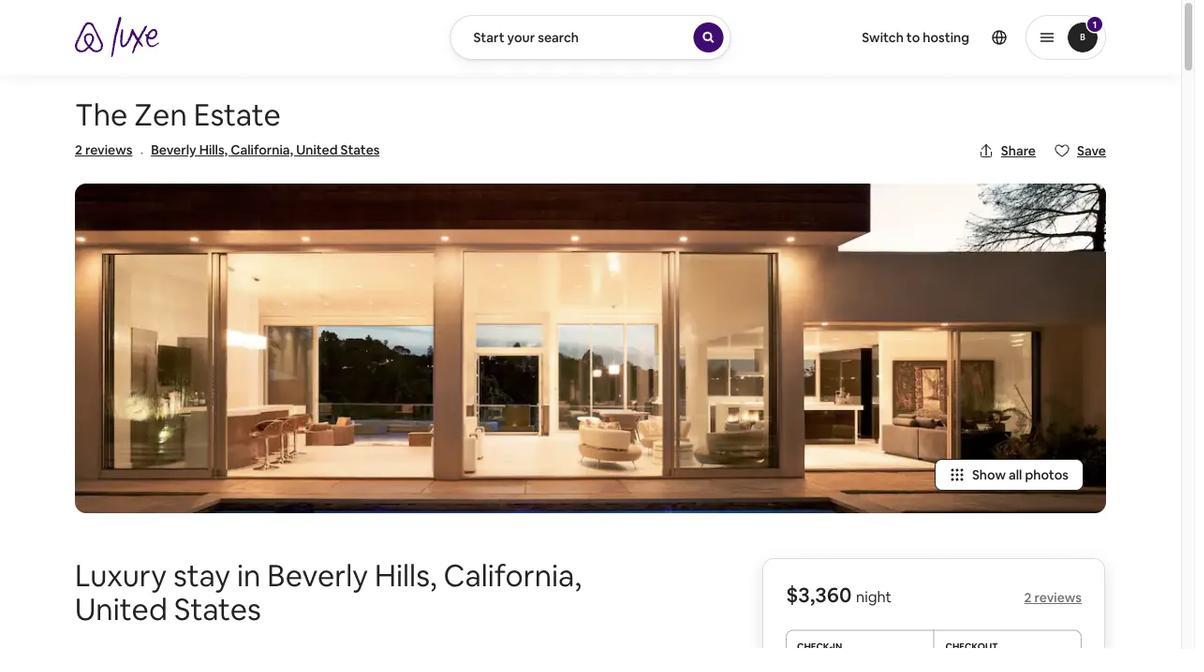 Task type: describe. For each thing, give the bounding box(es) containing it.
stay
[[173, 555, 230, 595]]

$3,360
[[786, 582, 852, 608]]

share
[[1001, 142, 1036, 159]]

your
[[507, 29, 535, 46]]

show all photos
[[973, 466, 1069, 483]]

·
[[140, 142, 143, 161]]

reviews for 2 reviews · beverly hills, california, united states
[[85, 141, 132, 158]]

california, for 2 reviews · beverly hills, california, united states
[[231, 141, 293, 158]]

profile element
[[754, 0, 1107, 75]]

airbnb luxe image
[[75, 21, 141, 51]]

2 for 2 reviews · beverly hills, california, united states
[[75, 141, 82, 158]]

$3,360 night
[[786, 582, 892, 608]]

the zen estate
[[75, 95, 281, 134]]

start your search button
[[450, 15, 731, 60]]

hosting
[[923, 29, 970, 46]]

beverly hills, california, united states button
[[151, 139, 380, 161]]

1 button
[[1026, 15, 1107, 60]]

reviews for 2 reviews
[[1035, 589, 1082, 606]]

share button
[[971, 135, 1044, 167]]

0 horizontal spatial 2 reviews button
[[75, 141, 132, 159]]

luxury stay in beverly hills, california, united states
[[75, 555, 582, 629]]



Task type: locate. For each thing, give the bounding box(es) containing it.
1
[[1093, 18, 1097, 30]]

california, for luxury stay in beverly hills, california, united states
[[444, 555, 582, 595]]

hills, inside 2 reviews · beverly hills, california, united states
[[199, 141, 228, 158]]

night
[[856, 587, 892, 607]]

zen
[[134, 95, 187, 134]]

0 vertical spatial hills,
[[199, 141, 228, 158]]

beverly
[[151, 141, 196, 158], [267, 555, 368, 595]]

hills,
[[199, 141, 228, 158], [375, 555, 437, 595]]

in
[[237, 555, 261, 595]]

search
[[538, 29, 579, 46]]

1 vertical spatial 2
[[1025, 589, 1032, 606]]

start
[[474, 29, 505, 46]]

reviews inside 2 reviews · beverly hills, california, united states
[[85, 141, 132, 158]]

all
[[1009, 466, 1023, 483]]

beverly inside 2 reviews · beverly hills, california, united states
[[151, 141, 196, 158]]

the zen estate image 1 image
[[75, 184, 1107, 513]]

switch to hosting link
[[851, 18, 981, 57]]

beverly for in
[[267, 555, 368, 595]]

california,
[[231, 141, 293, 158], [444, 555, 582, 595]]

0 vertical spatial california,
[[231, 141, 293, 158]]

save
[[1078, 142, 1107, 159]]

1 horizontal spatial reviews
[[1035, 589, 1082, 606]]

united
[[296, 141, 338, 158]]

2 reviews
[[1025, 589, 1082, 606]]

beverly for ·
[[151, 141, 196, 158]]

the
[[75, 95, 128, 134]]

beverly right ·
[[151, 141, 196, 158]]

0 horizontal spatial beverly
[[151, 141, 196, 158]]

1 horizontal spatial beverly
[[267, 555, 368, 595]]

0 vertical spatial beverly
[[151, 141, 196, 158]]

1 vertical spatial hills,
[[375, 555, 437, 595]]

show all photos button
[[935, 459, 1084, 491]]

california, inside the 'luxury stay in beverly hills, california, united states'
[[444, 555, 582, 595]]

1 vertical spatial california,
[[444, 555, 582, 595]]

Start your search search field
[[450, 15, 731, 60]]

1 horizontal spatial 2 reviews button
[[1025, 589, 1082, 606]]

2
[[75, 141, 82, 158], [1025, 589, 1032, 606]]

luxury
[[75, 555, 167, 595]]

1 horizontal spatial 2
[[1025, 589, 1032, 606]]

show
[[973, 466, 1006, 483]]

switch
[[862, 29, 904, 46]]

0 horizontal spatial hills,
[[199, 141, 228, 158]]

photos
[[1025, 466, 1069, 483]]

1 horizontal spatial hills,
[[375, 555, 437, 595]]

0 vertical spatial reviews
[[85, 141, 132, 158]]

estate
[[194, 95, 281, 134]]

2 for 2 reviews
[[1025, 589, 1032, 606]]

hills, for ·
[[199, 141, 228, 158]]

hills, for in
[[375, 555, 437, 595]]

hills, inside the 'luxury stay in beverly hills, california, united states'
[[375, 555, 437, 595]]

united states
[[75, 589, 261, 629]]

beverly right in
[[267, 555, 368, 595]]

0 horizontal spatial reviews
[[85, 141, 132, 158]]

1 vertical spatial reviews
[[1035, 589, 1082, 606]]

2 reviews · beverly hills, california, united states
[[75, 141, 380, 161]]

0 horizontal spatial california,
[[231, 141, 293, 158]]

0 vertical spatial 2
[[75, 141, 82, 158]]

save button
[[1048, 135, 1114, 167]]

switch to hosting
[[862, 29, 970, 46]]

1 vertical spatial beverly
[[267, 555, 368, 595]]

0 vertical spatial 2 reviews button
[[75, 141, 132, 159]]

beverly inside the 'luxury stay in beverly hills, california, united states'
[[267, 555, 368, 595]]

california, inside 2 reviews · beverly hills, california, united states
[[231, 141, 293, 158]]

to
[[907, 29, 920, 46]]

1 horizontal spatial california,
[[444, 555, 582, 595]]

reviews
[[85, 141, 132, 158], [1035, 589, 1082, 606]]

2 reviews button
[[75, 141, 132, 159], [1025, 589, 1082, 606]]

states
[[341, 141, 380, 158]]

0 horizontal spatial 2
[[75, 141, 82, 158]]

2 inside 2 reviews · beverly hills, california, united states
[[75, 141, 82, 158]]

start your search
[[474, 29, 579, 46]]

1 vertical spatial 2 reviews button
[[1025, 589, 1082, 606]]



Task type: vqa. For each thing, say whether or not it's contained in the screenshot.
1 dropdown button
yes



